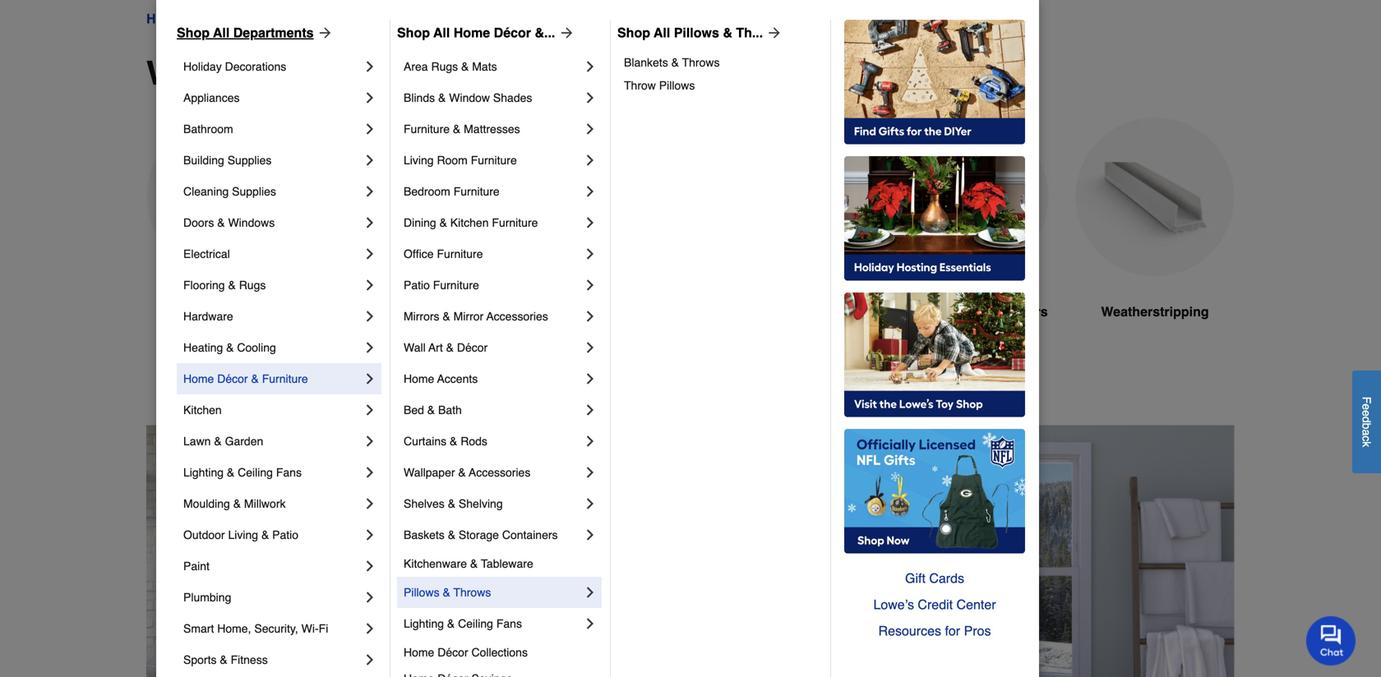 Task type: vqa. For each thing, say whether or not it's contained in the screenshot.
"home décor collections" link
yes



Task type: describe. For each thing, give the bounding box(es) containing it.
& for flooring & rugs link
[[228, 279, 236, 292]]

home accents
[[404, 372, 478, 386]]

arrow right image for shop all departments
[[314, 25, 333, 41]]

chevron right image for sports & fitness
[[362, 652, 378, 668]]

baskets & storage containers link
[[404, 520, 582, 551]]

shop for shop all pillows & th...
[[618, 25, 650, 40]]

departments
[[233, 25, 314, 40]]

&...
[[535, 25, 555, 40]]

chevron right image for outdoor living & patio
[[362, 527, 378, 544]]

office
[[404, 247, 434, 261]]

& for dining & kitchen furniture 'link' at the left of the page
[[440, 216, 447, 229]]

chevron right image for 'pillows & throws' link at the left of the page
[[582, 585, 599, 601]]

shop for shop all home décor &...
[[397, 25, 430, 40]]

& for blankets & throws link
[[671, 56, 679, 69]]

shelving
[[459, 497, 503, 511]]

interior doors
[[368, 304, 455, 319]]

shop all departments link
[[177, 23, 333, 43]]

chevron right image for the baskets & storage containers link
[[582, 527, 599, 544]]

resources for pros
[[879, 624, 991, 639]]

cleaning supplies link
[[183, 176, 362, 207]]

f e e d b a c k
[[1360, 397, 1374, 447]]

area
[[404, 60, 428, 73]]

pillows & throws link
[[404, 577, 582, 608]]

& down millwork
[[261, 529, 269, 542]]

flooring & rugs
[[183, 279, 266, 292]]

gift cards
[[905, 571, 965, 586]]

resources
[[879, 624, 941, 639]]

chevron right image for dining & kitchen furniture
[[582, 215, 599, 231]]

bathroom
[[183, 123, 233, 136]]

k
[[1360, 442, 1374, 447]]

moulding & millwork link
[[183, 488, 362, 520]]

chevron right image for doors & windows
[[362, 215, 378, 231]]

& left openers
[[982, 304, 991, 319]]

& down cooling
[[251, 372, 259, 386]]

officially licensed n f l gifts. shop now. image
[[844, 429, 1025, 554]]

dining & kitchen furniture
[[404, 216, 538, 229]]

flooring & rugs link
[[183, 270, 362, 301]]

credit
[[918, 597, 953, 613]]

& for doors & windows link
[[217, 216, 225, 229]]

chevron right image for topmost lighting & ceiling fans link
[[362, 465, 378, 481]]

furniture inside "patio furniture" link
[[433, 279, 479, 292]]

curtains & rods link
[[404, 426, 582, 457]]

décor left &...
[[494, 25, 531, 40]]

bedroom furniture link
[[404, 176, 582, 207]]

0 horizontal spatial kitchen
[[183, 404, 222, 417]]

& right art
[[446, 341, 454, 354]]

lowe's credit center
[[874, 597, 996, 613]]

wall art & décor
[[404, 341, 488, 354]]

throw
[[624, 79, 656, 92]]

furniture & mattresses
[[404, 123, 520, 136]]

windows & doors link
[[197, 9, 302, 29]]

chevron right image for living room furniture
[[582, 152, 599, 169]]

paint
[[183, 560, 210, 573]]

chevron right image for bathroom
[[362, 121, 378, 137]]

chevron right image for heating & cooling
[[362, 340, 378, 356]]

plumbing link
[[183, 582, 362, 613]]

heating & cooling link
[[183, 332, 362, 363]]

pillows & throws
[[404, 586, 491, 599]]

lawn & garden link
[[183, 426, 362, 457]]

furniture & mattresses link
[[404, 113, 582, 145]]

electrical
[[183, 247, 230, 261]]

& for heating & cooling link
[[226, 341, 234, 354]]

& for lawn & garden "link"
[[214, 435, 222, 448]]

all for pillows
[[654, 25, 670, 40]]

kitchen link
[[183, 395, 362, 426]]

collections
[[472, 646, 528, 659]]

home for home décor collections
[[404, 646, 434, 659]]

wallpaper & accessories
[[404, 466, 531, 479]]

sports & fitness link
[[183, 645, 362, 676]]

& for sports & fitness link
[[220, 654, 228, 667]]

chevron right image for "patio furniture" link
[[582, 277, 599, 294]]

throw pillows
[[624, 79, 695, 92]]

& for moulding & millwork link
[[233, 497, 241, 511]]

paint link
[[183, 551, 362, 582]]

exterior doors
[[180, 304, 272, 319]]

th...
[[736, 25, 763, 40]]

shop all pillows & th... link
[[618, 23, 783, 43]]

chevron right image for 'kitchen' link
[[362, 402, 378, 419]]

visit the lowe's toy shop. image
[[844, 293, 1025, 418]]

patio furniture
[[404, 279, 479, 292]]

resources for pros link
[[844, 618, 1025, 645]]

0 vertical spatial lighting & ceiling fans link
[[183, 457, 362, 488]]

shop all home décor &...
[[397, 25, 555, 40]]

holiday decorations link
[[183, 51, 362, 82]]

& for curtains & rods link
[[450, 435, 457, 448]]

1 horizontal spatial patio
[[404, 279, 430, 292]]

& for mirrors & mirror accessories link
[[443, 310, 450, 323]]

furniture inside dining & kitchen furniture 'link'
[[492, 216, 538, 229]]

outdoor living & patio link
[[183, 520, 362, 551]]

shop all departments
[[177, 25, 314, 40]]

chevron right image for smart home, security, wi-fi link
[[362, 621, 378, 637]]

lighting & ceiling fans for topmost lighting & ceiling fans link
[[183, 466, 302, 479]]

blinds
[[404, 91, 435, 104]]

tableware
[[481, 557, 533, 571]]

living room furniture
[[404, 154, 517, 167]]

arrow right image
[[763, 25, 783, 41]]

mirror
[[454, 310, 484, 323]]

a
[[1360, 429, 1374, 436]]

& left mats in the left top of the page
[[461, 60, 469, 73]]

chevron right image for building supplies link
[[362, 152, 378, 169]]

center
[[957, 597, 996, 613]]

wall
[[404, 341, 426, 354]]

shades
[[493, 91, 532, 104]]

home for home accents
[[404, 372, 434, 386]]

area rugs & mats
[[404, 60, 497, 73]]

cooling
[[237, 341, 276, 354]]

area rugs & mats link
[[404, 51, 582, 82]]

chevron right image for wall art & décor link
[[582, 340, 599, 356]]

security,
[[254, 622, 298, 636]]

appliances link
[[183, 82, 362, 113]]

a white three-panel, craftsman-style, prehung interior door with doorframe and hinges. image
[[332, 118, 492, 277]]

furniture inside office furniture link
[[437, 247, 483, 261]]

d
[[1360, 417, 1374, 423]]

0 horizontal spatial patio
[[272, 529, 299, 542]]

holiday hosting essentials. image
[[844, 156, 1025, 281]]

chat invite button image
[[1307, 616, 1357, 666]]

chevron right image for mirrors & mirror accessories
[[582, 308, 599, 325]]

chevron right image for moulding & millwork
[[362, 496, 378, 512]]

kitchenware & tableware
[[404, 557, 533, 571]]

throws for pillows & throws
[[454, 586, 491, 599]]

furniture inside bedroom furniture link
[[454, 185, 500, 198]]

accents
[[437, 372, 478, 386]]

advertisement region
[[146, 426, 1235, 678]]

bedroom furniture
[[404, 185, 500, 198]]

shelves & shelving
[[404, 497, 503, 511]]

chevron right image for electrical
[[362, 246, 378, 262]]

garden
[[225, 435, 263, 448]]

windows inside 'link'
[[197, 11, 251, 26]]

office furniture
[[404, 247, 483, 261]]

2 vertical spatial pillows
[[404, 586, 440, 599]]

0 vertical spatial windows & doors
[[197, 11, 302, 26]]

building supplies
[[183, 154, 272, 167]]

1 vertical spatial pillows
[[659, 79, 695, 92]]

chevron right image for bedroom furniture
[[582, 183, 599, 200]]

chevron right image for lawn & garden "link"
[[362, 433, 378, 450]]

blankets
[[624, 56, 668, 69]]

a black double-hung window with six panes. image
[[518, 118, 678, 277]]

dining
[[404, 216, 436, 229]]

electrical link
[[183, 238, 362, 270]]

a blue six-lite, two-panel, shaker-style exterior door. image
[[146, 118, 306, 277]]

mirrors & mirror accessories
[[404, 310, 548, 323]]



Task type: locate. For each thing, give the bounding box(es) containing it.
lighting & ceiling fans link up millwork
[[183, 457, 362, 488]]

ceiling up home décor collections
[[458, 618, 493, 631]]

wi-
[[301, 622, 319, 636]]

weatherstripping link
[[1076, 118, 1235, 361]]

ceiling up millwork
[[238, 466, 273, 479]]

shop all home décor &... link
[[397, 23, 575, 43]]

& for the rightmost lighting & ceiling fans link
[[447, 618, 455, 631]]

1 horizontal spatial throws
[[682, 56, 720, 69]]

& left mirror
[[443, 310, 450, 323]]

lowe's credit center link
[[844, 592, 1025, 618]]

& right dining
[[440, 216, 447, 229]]

home link
[[146, 9, 183, 29]]

all inside "link"
[[213, 25, 230, 40]]

0 vertical spatial lighting & ceiling fans
[[183, 466, 302, 479]]

containers
[[502, 529, 558, 542]]

shop up area
[[397, 25, 430, 40]]

2 e from the top
[[1360, 410, 1374, 417]]

lighting down 'pillows & throws'
[[404, 618, 444, 631]]

décor
[[494, 25, 531, 40], [457, 341, 488, 354], [217, 372, 248, 386], [438, 646, 468, 659]]

0 horizontal spatial lighting & ceiling fans link
[[183, 457, 362, 488]]

shop for shop all departments
[[177, 25, 210, 40]]

mattresses
[[464, 123, 520, 136]]

& right lawn
[[214, 435, 222, 448]]

c
[[1360, 436, 1374, 442]]

pillows down kitchenware
[[404, 586, 440, 599]]

& for kitchenware & tableware link
[[470, 557, 478, 571]]

& down kitchenware
[[443, 586, 450, 599]]

windows & doors up decorations
[[197, 11, 302, 26]]

1 horizontal spatial ceiling
[[458, 618, 493, 631]]

furniture up mirror
[[433, 279, 479, 292]]

1 shop from the left
[[177, 25, 210, 40]]

home
[[146, 11, 183, 26], [454, 25, 490, 40], [183, 372, 214, 386], [404, 372, 434, 386], [404, 646, 434, 659]]

décor down mirrors & mirror accessories
[[457, 341, 488, 354]]

furniture inside home décor & furniture link
[[262, 372, 308, 386]]

0 vertical spatial accessories
[[487, 310, 548, 323]]

a barn door with a brown frame, three frosted glass panels, black hardware and a black track. image
[[704, 118, 863, 277]]

gift
[[905, 571, 926, 586]]

supplies up cleaning supplies
[[228, 154, 272, 167]]

lighting up moulding
[[183, 466, 224, 479]]

a piece of white weatherstripping. image
[[1076, 118, 1235, 277]]

chevron right image for home décor & furniture
[[362, 371, 378, 387]]

1 horizontal spatial all
[[433, 25, 450, 40]]

interior
[[368, 304, 414, 319]]

blankets & throws
[[624, 56, 720, 69]]

1 horizontal spatial rugs
[[431, 60, 458, 73]]

1 vertical spatial lighting & ceiling fans link
[[404, 608, 582, 640]]

& up throw pillows
[[671, 56, 679, 69]]

furniture up dining & kitchen furniture
[[454, 185, 500, 198]]

chevron right image for area rugs & mats
[[582, 58, 599, 75]]

appliances
[[183, 91, 240, 104]]

patio down moulding & millwork link
[[272, 529, 299, 542]]

all up area rugs & mats
[[433, 25, 450, 40]]

supplies for cleaning supplies
[[232, 185, 276, 198]]

blankets & throws link
[[624, 51, 819, 74]]

throws inside blankets & throws link
[[682, 56, 720, 69]]

0 horizontal spatial arrow right image
[[314, 25, 333, 41]]

& right blinds
[[438, 91, 446, 104]]

exterior doors link
[[146, 118, 306, 361]]

interior doors link
[[332, 118, 492, 361]]

& right sports
[[220, 654, 228, 667]]

f
[[1360, 397, 1374, 404]]

blinds & window shades
[[404, 91, 532, 104]]

3 shop from the left
[[618, 25, 650, 40]]

curtains
[[404, 435, 447, 448]]

kitchenware
[[404, 557, 467, 571]]

& down storage
[[470, 557, 478, 571]]

fans down lawn & garden "link"
[[276, 466, 302, 479]]

bedroom
[[404, 185, 450, 198]]

garage doors & openers
[[891, 304, 1048, 319]]

1 horizontal spatial lighting & ceiling fans
[[404, 618, 522, 631]]

bed & bath
[[404, 404, 462, 417]]

0 horizontal spatial all
[[213, 25, 230, 40]]

0 horizontal spatial lighting & ceiling fans
[[183, 466, 302, 479]]

kitchen down bedroom furniture
[[450, 216, 489, 229]]

shop
[[177, 25, 210, 40], [397, 25, 430, 40], [618, 25, 650, 40]]

décor down heating & cooling
[[217, 372, 248, 386]]

0 horizontal spatial throws
[[454, 586, 491, 599]]

chevron right image for hardware
[[362, 308, 378, 325]]

chevron right image for the rightmost lighting & ceiling fans link
[[582, 616, 599, 632]]

patio furniture link
[[404, 270, 582, 301]]

ceiling
[[238, 466, 273, 479], [458, 618, 493, 631]]

&
[[254, 11, 263, 26], [723, 25, 733, 40], [300, 54, 323, 92], [671, 56, 679, 69], [461, 60, 469, 73], [438, 91, 446, 104], [453, 123, 461, 136], [217, 216, 225, 229], [440, 216, 447, 229], [228, 279, 236, 292], [982, 304, 991, 319], [443, 310, 450, 323], [226, 341, 234, 354], [446, 341, 454, 354], [251, 372, 259, 386], [427, 404, 435, 417], [214, 435, 222, 448], [450, 435, 457, 448], [227, 466, 235, 479], [458, 466, 466, 479], [233, 497, 241, 511], [448, 497, 456, 511], [261, 529, 269, 542], [448, 529, 456, 542], [470, 557, 478, 571], [443, 586, 450, 599], [447, 618, 455, 631], [220, 654, 228, 667]]

chevron right image for plumbing link
[[362, 590, 378, 606]]

0 vertical spatial kitchen
[[450, 216, 489, 229]]

e up d at right bottom
[[1360, 404, 1374, 410]]

home décor & furniture link
[[183, 363, 362, 395]]

shop inside "link"
[[177, 25, 210, 40]]

doors inside 'link'
[[267, 11, 302, 26]]

holiday
[[183, 60, 222, 73]]

1 vertical spatial windows & doors
[[146, 54, 427, 92]]

pillows up blankets & throws
[[674, 25, 719, 40]]

0 vertical spatial living
[[404, 154, 434, 167]]

& down departments at top left
[[300, 54, 323, 92]]

1 all from the left
[[213, 25, 230, 40]]

wallpaper & accessories link
[[404, 457, 582, 488]]

& up the 'exterior doors'
[[228, 279, 236, 292]]

& left storage
[[448, 529, 456, 542]]

& for the wallpaper & accessories link
[[458, 466, 466, 479]]

& right bed at bottom
[[427, 404, 435, 417]]

0 vertical spatial throws
[[682, 56, 720, 69]]

& up decorations
[[254, 11, 263, 26]]

throws down 'kitchenware & tableware'
[[454, 586, 491, 599]]

chevron right image for bed & bath
[[582, 402, 599, 419]]

plumbing
[[183, 591, 231, 604]]

furniture inside 'living room furniture' link
[[471, 154, 517, 167]]

furniture down heating & cooling link
[[262, 372, 308, 386]]

cleaning
[[183, 185, 229, 198]]

arrow right image for shop all home décor &...
[[555, 25, 575, 41]]

1 arrow right image from the left
[[314, 25, 333, 41]]

0 vertical spatial patio
[[404, 279, 430, 292]]

mirrors & mirror accessories link
[[404, 301, 582, 332]]

1 horizontal spatial kitchen
[[450, 216, 489, 229]]

kitchen
[[450, 216, 489, 229], [183, 404, 222, 417]]

find gifts for the diyer. image
[[844, 20, 1025, 145]]

cleaning supplies
[[183, 185, 276, 198]]

0 vertical spatial fans
[[276, 466, 302, 479]]

moulding
[[183, 497, 230, 511]]

lighting & ceiling fans up home décor collections
[[404, 618, 522, 631]]

chevron right image for appliances link
[[362, 90, 378, 106]]

furniture
[[404, 123, 450, 136], [471, 154, 517, 167], [454, 185, 500, 198], [492, 216, 538, 229], [437, 247, 483, 261], [433, 279, 479, 292], [262, 372, 308, 386]]

smart home, security, wi-fi link
[[183, 613, 362, 645]]

chevron right image for blinds & window shades link
[[582, 90, 599, 106]]

chevron right image for furniture & mattresses link
[[582, 121, 599, 137]]

kitchen up lawn
[[183, 404, 222, 417]]

& for windows & doors 'link'
[[254, 11, 263, 26]]

living up bedroom
[[404, 154, 434, 167]]

décor left the "collections"
[[438, 646, 468, 659]]

2 horizontal spatial all
[[654, 25, 670, 40]]

& left millwork
[[233, 497, 241, 511]]

2 shop from the left
[[397, 25, 430, 40]]

1 vertical spatial lighting
[[404, 618, 444, 631]]

& for 'pillows & throws' link at the left of the page
[[443, 586, 450, 599]]

& for bed & bath link
[[427, 404, 435, 417]]

& up shelves & shelving
[[458, 466, 466, 479]]

chevron right image for home accents link
[[582, 371, 599, 387]]

throws down shop all pillows & th... link
[[682, 56, 720, 69]]

home décor & furniture
[[183, 372, 308, 386]]

windows & doors down departments at top left
[[146, 54, 427, 92]]

furniture down blinds
[[404, 123, 450, 136]]

chevron right image
[[362, 58, 378, 75], [362, 90, 378, 106], [582, 90, 599, 106], [582, 121, 599, 137], [362, 152, 378, 169], [582, 246, 599, 262], [582, 277, 599, 294], [582, 340, 599, 356], [582, 371, 599, 387], [362, 402, 378, 419], [362, 433, 378, 450], [582, 433, 599, 450], [362, 465, 378, 481], [582, 465, 599, 481], [582, 496, 599, 512], [582, 527, 599, 544], [582, 585, 599, 601], [362, 590, 378, 606], [582, 616, 599, 632], [362, 621, 378, 637]]

shelves & shelving link
[[404, 488, 582, 520]]

art
[[429, 341, 443, 354]]

1 horizontal spatial lighting & ceiling fans link
[[404, 608, 582, 640]]

throws inside 'pillows & throws' link
[[454, 586, 491, 599]]

e up b
[[1360, 410, 1374, 417]]

furniture down bedroom furniture link
[[492, 216, 538, 229]]

0 vertical spatial lighting
[[183, 466, 224, 479]]

1 vertical spatial supplies
[[232, 185, 276, 198]]

1 vertical spatial kitchen
[[183, 404, 222, 417]]

chevron right image for office furniture link
[[582, 246, 599, 262]]

lighting & ceiling fans for the rightmost lighting & ceiling fans link
[[404, 618, 522, 631]]

chevron right image for paint
[[362, 558, 378, 575]]

& down 'pillows & throws'
[[447, 618, 455, 631]]

lighting & ceiling fans down garden
[[183, 466, 302, 479]]

throws
[[682, 56, 720, 69], [454, 586, 491, 599]]

supplies
[[228, 154, 272, 167], [232, 185, 276, 198]]

for
[[945, 624, 960, 639]]

pillows down blankets & throws
[[659, 79, 695, 92]]

1 horizontal spatial arrow right image
[[555, 25, 575, 41]]

chevron right image for curtains & rods link
[[582, 433, 599, 450]]

baskets & storage containers
[[404, 529, 558, 542]]

arrow right image inside shop all departments "link"
[[314, 25, 333, 41]]

0 vertical spatial rugs
[[431, 60, 458, 73]]

chevron right image for cleaning supplies
[[362, 183, 378, 200]]

2 all from the left
[[433, 25, 450, 40]]

0 vertical spatial pillows
[[674, 25, 719, 40]]

2 horizontal spatial shop
[[618, 25, 650, 40]]

furniture up bedroom furniture link
[[471, 154, 517, 167]]

lighting & ceiling fans link up the "collections"
[[404, 608, 582, 640]]

home décor collections
[[404, 646, 528, 659]]

exterior
[[180, 304, 230, 319]]

& for blinds & window shades link
[[438, 91, 446, 104]]

cards
[[929, 571, 965, 586]]

0 vertical spatial supplies
[[228, 154, 272, 167]]

1 horizontal spatial living
[[404, 154, 434, 167]]

outdoor living & patio
[[183, 529, 299, 542]]

bathroom link
[[183, 113, 362, 145]]

1 vertical spatial patio
[[272, 529, 299, 542]]

& for the baskets & storage containers link
[[448, 529, 456, 542]]

decorations
[[225, 60, 286, 73]]

0 horizontal spatial fans
[[276, 466, 302, 479]]

chevron right image for holiday decorations link
[[362, 58, 378, 75]]

& down cleaning supplies
[[217, 216, 225, 229]]

1 vertical spatial throws
[[454, 586, 491, 599]]

arrow right image up area rugs & mats link
[[555, 25, 575, 41]]

3 all from the left
[[654, 25, 670, 40]]

accessories up shelves & shelving link
[[469, 466, 531, 479]]

furniture down dining & kitchen furniture
[[437, 247, 483, 261]]

0 horizontal spatial rugs
[[239, 279, 266, 292]]

bath
[[438, 404, 462, 417]]

all up blankets & throws
[[654, 25, 670, 40]]

chevron right image for shelves & shelving link
[[582, 496, 599, 512]]

& for topmost lighting & ceiling fans link
[[227, 466, 235, 479]]

all up holiday decorations
[[213, 25, 230, 40]]

& right shelves
[[448, 497, 456, 511]]

garage
[[891, 304, 936, 319]]

1 vertical spatial lighting & ceiling fans
[[404, 618, 522, 631]]

1 vertical spatial fans
[[497, 618, 522, 631]]

windows & doors
[[197, 11, 302, 26], [146, 54, 427, 92]]

lawn & garden
[[183, 435, 263, 448]]

living down moulding & millwork
[[228, 529, 258, 542]]

1 vertical spatial ceiling
[[458, 618, 493, 631]]

mats
[[472, 60, 497, 73]]

supplies for building supplies
[[228, 154, 272, 167]]

arrow right image up holiday decorations link
[[314, 25, 333, 41]]

bed
[[404, 404, 424, 417]]

1 e from the top
[[1360, 404, 1374, 410]]

home for home décor & furniture
[[183, 372, 214, 386]]

rugs up hardware link
[[239, 279, 266, 292]]

gift cards link
[[844, 566, 1025, 592]]

mirrors
[[404, 310, 440, 323]]

patio
[[404, 279, 430, 292], [272, 529, 299, 542]]

1 horizontal spatial fans
[[497, 618, 522, 631]]

pros
[[964, 624, 991, 639]]

chevron right image
[[582, 58, 599, 75], [362, 121, 378, 137], [582, 152, 599, 169], [362, 183, 378, 200], [582, 183, 599, 200], [362, 215, 378, 231], [582, 215, 599, 231], [362, 246, 378, 262], [362, 277, 378, 294], [362, 308, 378, 325], [582, 308, 599, 325], [362, 340, 378, 356], [362, 371, 378, 387], [582, 402, 599, 419], [362, 496, 378, 512], [362, 527, 378, 544], [362, 558, 378, 575], [362, 652, 378, 668]]

& left th...
[[723, 25, 733, 40]]

& for shelves & shelving link
[[448, 497, 456, 511]]

lighting & ceiling fans link
[[183, 457, 362, 488], [404, 608, 582, 640]]

flooring
[[183, 279, 225, 292]]

chevron right image for flooring & rugs
[[362, 277, 378, 294]]

& left rods
[[450, 435, 457, 448]]

shop up blankets
[[618, 25, 650, 40]]

lawn
[[183, 435, 211, 448]]

& left cooling
[[226, 341, 234, 354]]

accessories
[[487, 310, 548, 323], [469, 466, 531, 479]]

all for home
[[433, 25, 450, 40]]

kitchenware & tableware link
[[404, 551, 599, 577]]

rugs
[[431, 60, 458, 73], [239, 279, 266, 292]]

kitchen inside 'link'
[[450, 216, 489, 229]]

rods
[[461, 435, 488, 448]]

throws for blankets & throws
[[682, 56, 720, 69]]

blinds & window shades link
[[404, 82, 582, 113]]

accessories up wall art & décor link
[[487, 310, 548, 323]]

weatherstripping
[[1101, 304, 1209, 319]]

1 horizontal spatial lighting
[[404, 618, 444, 631]]

all for departments
[[213, 25, 230, 40]]

a blue chamberlain garage door opener with two white light panels. image
[[890, 118, 1049, 277]]

home for home
[[146, 11, 183, 26]]

patio up interior doors
[[404, 279, 430, 292]]

1 vertical spatial rugs
[[239, 279, 266, 292]]

0 vertical spatial ceiling
[[238, 466, 273, 479]]

arrow right image
[[314, 25, 333, 41], [555, 25, 575, 41]]

& up living room furniture
[[453, 123, 461, 136]]

& up moulding & millwork
[[227, 466, 235, 479]]

1 vertical spatial living
[[228, 529, 258, 542]]

shop all pillows & th...
[[618, 25, 763, 40]]

fans up the home décor collections link
[[497, 618, 522, 631]]

& for furniture & mattresses link
[[453, 123, 461, 136]]

0 horizontal spatial living
[[228, 529, 258, 542]]

1 horizontal spatial shop
[[397, 25, 430, 40]]

shop up holiday
[[177, 25, 210, 40]]

& inside "link"
[[214, 435, 222, 448]]

furniture inside furniture & mattresses link
[[404, 123, 450, 136]]

rugs right area
[[431, 60, 458, 73]]

chevron right image for the wallpaper & accessories link
[[582, 465, 599, 481]]

arrow right image inside shop all home décor &... link
[[555, 25, 575, 41]]

0 horizontal spatial lighting
[[183, 466, 224, 479]]

0 horizontal spatial ceiling
[[238, 466, 273, 479]]

1 vertical spatial accessories
[[469, 466, 531, 479]]

0 horizontal spatial shop
[[177, 25, 210, 40]]

building
[[183, 154, 224, 167]]

doors & windows
[[183, 216, 275, 229]]

moulding & millwork
[[183, 497, 286, 511]]

home décor collections link
[[404, 640, 599, 666]]

e
[[1360, 404, 1374, 410], [1360, 410, 1374, 417]]

supplies down building supplies link
[[232, 185, 276, 198]]

2 arrow right image from the left
[[555, 25, 575, 41]]



